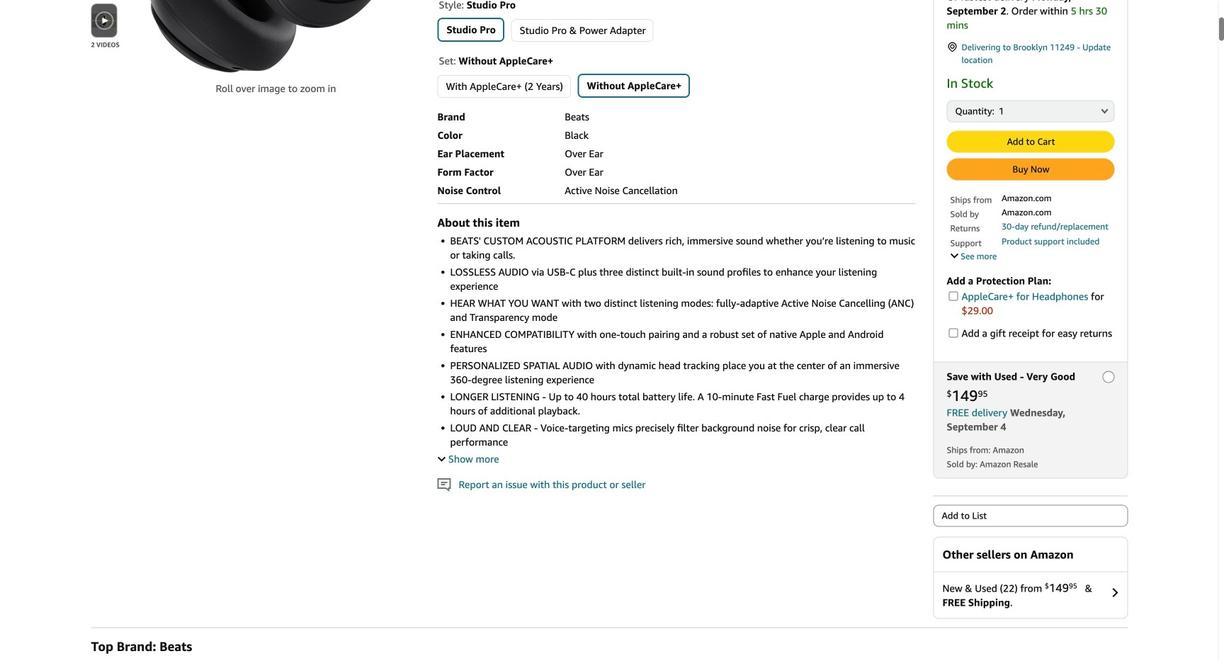 Task type: locate. For each thing, give the bounding box(es) containing it.
1 option group from the top
[[433, 15, 916, 48]]

None checkbox
[[950, 292, 959, 301], [950, 329, 959, 338], [950, 292, 959, 301], [950, 329, 959, 338]]

0 vertical spatial option group
[[433, 15, 916, 48]]

None button
[[948, 132, 1115, 152]]

None radio
[[935, 506, 1128, 526]]

1 vertical spatial option group
[[433, 71, 916, 104]]

report an issue with this product or seller image
[[438, 478, 451, 492]]

heading
[[947, 275, 1052, 287]]

None submit
[[92, 4, 117, 37], [948, 159, 1115, 180], [92, 4, 117, 37], [948, 159, 1115, 180]]

option group
[[433, 15, 916, 48], [433, 71, 916, 104]]

beats studio pro - wireless bluetooth noise cancelling headphones - personalized spatial audio, usb-c lossless audio, apple &amp; android compatibility, up to 40 hours battery life - black image
[[149, 0, 403, 73]]



Task type: vqa. For each thing, say whether or not it's contained in the screenshot.
+
no



Task type: describe. For each thing, give the bounding box(es) containing it.
extender expand image
[[438, 454, 446, 462]]

2 option group from the top
[[433, 71, 916, 104]]

dropdown image
[[1102, 108, 1109, 114]]

extender expand image
[[951, 251, 959, 259]]



